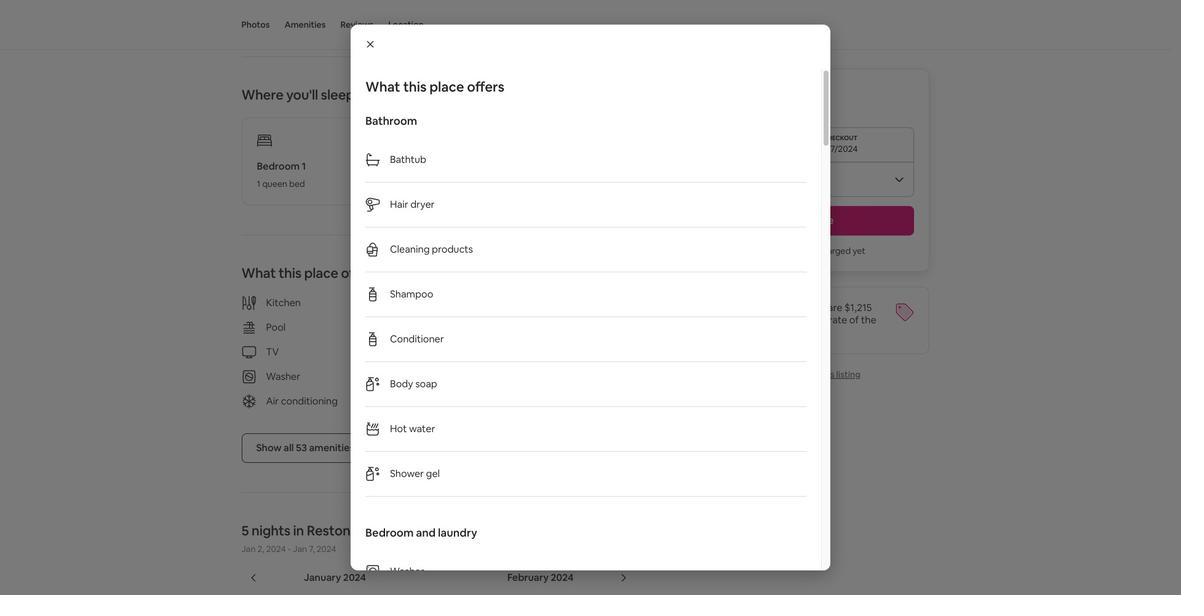 Task type: locate. For each thing, give the bounding box(es) containing it.
1 horizontal spatial what
[[366, 78, 400, 95]]

bed inside bedroom 2 1 queen bed
[[427, 178, 442, 189]]

what this place offers up kitchen
[[242, 264, 379, 282]]

jan
[[242, 544, 256, 555], [293, 544, 307, 555]]

report this listing
[[790, 369, 861, 380]]

dates
[[801, 302, 826, 314]]

show inside button
[[256, 442, 282, 455]]

are
[[828, 302, 843, 314]]

1 vertical spatial washer
[[390, 566, 424, 578]]

reviews button
[[341, 0, 374, 49]]

january
[[304, 572, 341, 584]]

last
[[716, 326, 732, 339]]

1 horizontal spatial washer
[[390, 566, 424, 578]]

bedroom inside what this place offers dialog
[[366, 526, 414, 540]]

bedroom inside bedroom 2 1 queen bed
[[394, 160, 437, 173]]

hot water
[[390, 423, 435, 436]]

what for bathroom
[[366, 78, 400, 95]]

show left more
[[242, 14, 267, 27]]

single
[[537, 178, 560, 189]]

2 vertical spatial this
[[820, 369, 835, 380]]

this up bathroom
[[403, 78, 427, 95]]

place inside what this place offers dialog
[[430, 78, 464, 95]]

2024
[[266, 544, 286, 555], [317, 544, 336, 555], [343, 572, 366, 584], [551, 572, 574, 584]]

this
[[403, 78, 427, 95], [279, 264, 302, 282], [820, 369, 835, 380]]

bedroom for bedroom and laundry
[[366, 526, 414, 540]]

2 queen from the left
[[400, 178, 425, 189]]

0 vertical spatial offers
[[467, 78, 505, 95]]

53
[[296, 442, 307, 455]]

what this place offers inside dialog
[[366, 78, 505, 95]]

this for kitchen
[[279, 264, 302, 282]]

kitchen
[[266, 296, 301, 309]]

jan right -
[[293, 544, 307, 555]]

1
[[302, 160, 306, 173], [257, 178, 260, 189], [394, 178, 398, 189], [532, 178, 535, 189]]

1 jan from the left
[[242, 544, 256, 555]]

washer down the tv
[[266, 370, 300, 383]]

this for bathroom
[[403, 78, 427, 95]]

show for show more
[[242, 14, 267, 27]]

show for show all 53 amenities
[[256, 442, 282, 455]]

the
[[758, 314, 774, 327], [861, 314, 877, 327]]

shampoo
[[390, 288, 433, 301]]

this up kitchen
[[279, 264, 302, 282]]

what this place offers for kitchen
[[242, 264, 379, 282]]

0 horizontal spatial bathtub
[[390, 153, 426, 166]]

2024 right 7,
[[317, 544, 336, 555]]

1 bed from the left
[[289, 178, 305, 189]]

2 horizontal spatial bed
[[562, 178, 578, 189]]

offers inside what this place offers dialog
[[467, 78, 505, 95]]

queen for 2
[[400, 178, 425, 189]]

what inside dialog
[[366, 78, 400, 95]]

0 horizontal spatial bed
[[289, 178, 305, 189]]

offers for bathroom
[[467, 78, 505, 95]]

show left all
[[256, 442, 282, 455]]

reserve button
[[716, 206, 915, 236]]

1 vertical spatial what
[[242, 264, 276, 282]]

0 vertical spatial place
[[430, 78, 464, 95]]

location
[[388, 19, 424, 30]]

5 nights in reston jan 2, 2024 - jan 7, 2024
[[242, 522, 351, 555]]

place for kitchen
[[304, 264, 338, 282]]

jan left 2,
[[242, 544, 256, 555]]

1 horizontal spatial jan
[[293, 544, 307, 555]]

2,
[[258, 544, 264, 555]]

1 horizontal spatial the
[[861, 314, 877, 327]]

queen inside the bedroom 1 1 queen bed
[[262, 178, 287, 189]]

0 vertical spatial what this place offers
[[366, 78, 505, 95]]

-
[[288, 544, 291, 555]]

0 vertical spatial bathtub
[[390, 153, 426, 166]]

0 vertical spatial show
[[242, 14, 267, 27]]

washer
[[266, 370, 300, 383], [390, 566, 424, 578]]

1 horizontal spatial this
[[403, 78, 427, 95]]

list
[[366, 138, 807, 497]]

place
[[430, 78, 464, 95], [304, 264, 338, 282]]

queen for 1
[[262, 178, 287, 189]]

bedroom 1 1 queen bed
[[257, 160, 306, 189]]

bed
[[289, 178, 305, 189], [427, 178, 442, 189], [562, 178, 578, 189]]

where you'll sleep
[[242, 86, 354, 103]]

this left listing
[[820, 369, 835, 380]]

this inside what this place offers dialog
[[403, 78, 427, 95]]

1 vertical spatial this
[[279, 264, 302, 282]]

2 bed from the left
[[427, 178, 442, 189]]

bathtub inside what this place offers dialog
[[390, 153, 426, 166]]

1 queen from the left
[[262, 178, 287, 189]]

conditioner
[[390, 333, 444, 346]]

what
[[366, 78, 400, 95], [242, 264, 276, 282]]

what this place offers up bathroom
[[366, 78, 505, 95]]

washer inside what this place offers dialog
[[390, 566, 424, 578]]

1 vertical spatial bathtub
[[472, 395, 508, 408]]

than
[[735, 314, 756, 327]]

products
[[432, 243, 473, 256]]

$1,215
[[845, 302, 872, 314]]

offers
[[467, 78, 505, 95], [341, 264, 379, 282]]

reston
[[307, 522, 351, 540]]

washer down bedroom and laundry
[[390, 566, 424, 578]]

0 horizontal spatial this
[[279, 264, 302, 282]]

show more
[[242, 14, 293, 27]]

0 horizontal spatial the
[[758, 314, 774, 327]]

1 vertical spatial show
[[256, 442, 282, 455]]

0 horizontal spatial queen
[[262, 178, 287, 189]]

bed for 1
[[289, 178, 305, 189]]

1 horizontal spatial bed
[[427, 178, 442, 189]]

you
[[765, 246, 780, 257]]

0 vertical spatial this
[[403, 78, 427, 95]]

what up bathroom
[[366, 78, 400, 95]]

days.
[[748, 326, 772, 339]]

1 horizontal spatial queen
[[400, 178, 425, 189]]

1/7/2024 button
[[716, 127, 915, 162]]

1 vertical spatial offers
[[341, 264, 379, 282]]

body
[[390, 378, 413, 391]]

1 horizontal spatial offers
[[467, 78, 505, 95]]

0 horizontal spatial jan
[[242, 544, 256, 555]]

the right of
[[861, 314, 877, 327]]

2024 right january
[[343, 572, 366, 584]]

what this place offers
[[366, 78, 505, 95], [242, 264, 379, 282]]

queen inside bedroom 2 1 queen bed
[[400, 178, 425, 189]]

0 horizontal spatial place
[[304, 264, 338, 282]]

pool
[[266, 321, 286, 334]]

amenities
[[285, 19, 326, 30]]

1 horizontal spatial bathtub
[[472, 395, 508, 408]]

amenities
[[309, 442, 355, 455]]

your dates are $1,215 less than the avg. nightly rate of the last 60 days.
[[716, 302, 877, 339]]

your
[[778, 302, 798, 314]]

what up kitchen
[[242, 264, 276, 282]]

bedroom inside the bedroom 1 1 queen bed
[[257, 160, 300, 173]]

laundry
[[438, 526, 477, 540]]

show
[[242, 14, 267, 27], [256, 442, 282, 455]]

body soap
[[390, 378, 437, 391]]

0 horizontal spatial offers
[[341, 264, 379, 282]]

1 inside bedroom 2 1 queen bed
[[394, 178, 398, 189]]

bed inside the bedroom 1 1 queen bed
[[289, 178, 305, 189]]

bedroom for bedroom 2 1 queen bed
[[394, 160, 437, 173]]

1 vertical spatial what this place offers
[[242, 264, 379, 282]]

hair
[[390, 198, 408, 211]]

the left avg.
[[758, 314, 774, 327]]

1 vertical spatial place
[[304, 264, 338, 282]]

2 horizontal spatial this
[[820, 369, 835, 380]]

7,
[[309, 544, 315, 555]]

2
[[439, 160, 445, 173]]

0 vertical spatial washer
[[266, 370, 300, 383]]

list containing bathtub
[[366, 138, 807, 497]]

0 horizontal spatial what
[[242, 264, 276, 282]]

60
[[735, 326, 746, 339]]

less
[[716, 314, 733, 327]]

water
[[409, 423, 435, 436]]

0 vertical spatial what
[[366, 78, 400, 95]]

reviews
[[341, 19, 374, 30]]

1 horizontal spatial place
[[430, 78, 464, 95]]



Task type: describe. For each thing, give the bounding box(es) containing it.
what this place offers for bathroom
[[366, 78, 505, 95]]

charged
[[818, 246, 851, 257]]

february
[[507, 572, 549, 584]]

2 jan from the left
[[293, 544, 307, 555]]

all
[[284, 442, 294, 455]]

nightly
[[796, 314, 827, 327]]

avg.
[[776, 314, 794, 327]]

february 2024
[[507, 572, 574, 584]]

shower gel
[[390, 468, 440, 481]]

show all 53 amenities button
[[242, 434, 369, 463]]

hot
[[390, 423, 407, 436]]

conditioning
[[281, 395, 338, 408]]

bedroom and laundry
[[366, 526, 477, 540]]

1 the from the left
[[758, 314, 774, 327]]

be
[[806, 246, 816, 257]]

2 the from the left
[[861, 314, 877, 327]]

bathroom
[[366, 114, 417, 128]]

in
[[293, 522, 304, 540]]

0 horizontal spatial washer
[[266, 370, 300, 383]]

cleaning products
[[390, 243, 473, 256]]

sleep
[[321, 86, 354, 103]]

tv
[[266, 346, 279, 359]]

2024 left -
[[266, 544, 286, 555]]

soap
[[415, 378, 437, 391]]

listing
[[837, 369, 861, 380]]

and
[[416, 526, 436, 540]]

what this place offers dialog
[[351, 25, 831, 596]]

air conditioning
[[266, 395, 338, 408]]

1 single bed
[[532, 178, 578, 189]]

rate
[[829, 314, 848, 327]]

shower
[[390, 468, 424, 481]]

nights
[[252, 522, 291, 540]]

dryer
[[411, 198, 435, 211]]

location button
[[388, 0, 424, 49]]

place for bathroom
[[430, 78, 464, 95]]

report this listing button
[[770, 369, 861, 380]]

bedroom 2 1 queen bed
[[394, 160, 445, 189]]

of
[[850, 314, 859, 327]]

list inside what this place offers dialog
[[366, 138, 807, 497]]

you'll
[[286, 86, 318, 103]]

5
[[242, 522, 249, 540]]

amenities button
[[285, 0, 326, 49]]

2024 right february
[[551, 572, 574, 584]]

where
[[242, 86, 284, 103]]

won't
[[782, 246, 804, 257]]

reserve
[[797, 214, 834, 227]]

offers for kitchen
[[341, 264, 379, 282]]

report
[[790, 369, 818, 380]]

hair dryer
[[390, 198, 435, 211]]

what for kitchen
[[242, 264, 276, 282]]

photos
[[242, 19, 270, 30]]

show more button
[[242, 14, 303, 27]]

gel
[[426, 468, 440, 481]]

photos button
[[242, 0, 270, 49]]

cleaning
[[390, 243, 430, 256]]

more
[[269, 14, 293, 27]]

3 bed from the left
[[562, 178, 578, 189]]

january 2024
[[304, 572, 366, 584]]

1/7/2024
[[823, 143, 858, 154]]

yet
[[853, 246, 866, 257]]

air
[[266, 395, 279, 408]]

calendar application
[[227, 559, 1057, 596]]

bedroom for bedroom 1 1 queen bed
[[257, 160, 300, 173]]

bed for 2
[[427, 178, 442, 189]]

you won't be charged yet
[[765, 246, 866, 257]]

show all 53 amenities
[[256, 442, 355, 455]]



Task type: vqa. For each thing, say whether or not it's contained in the screenshot.
the rightmost the Add
no



